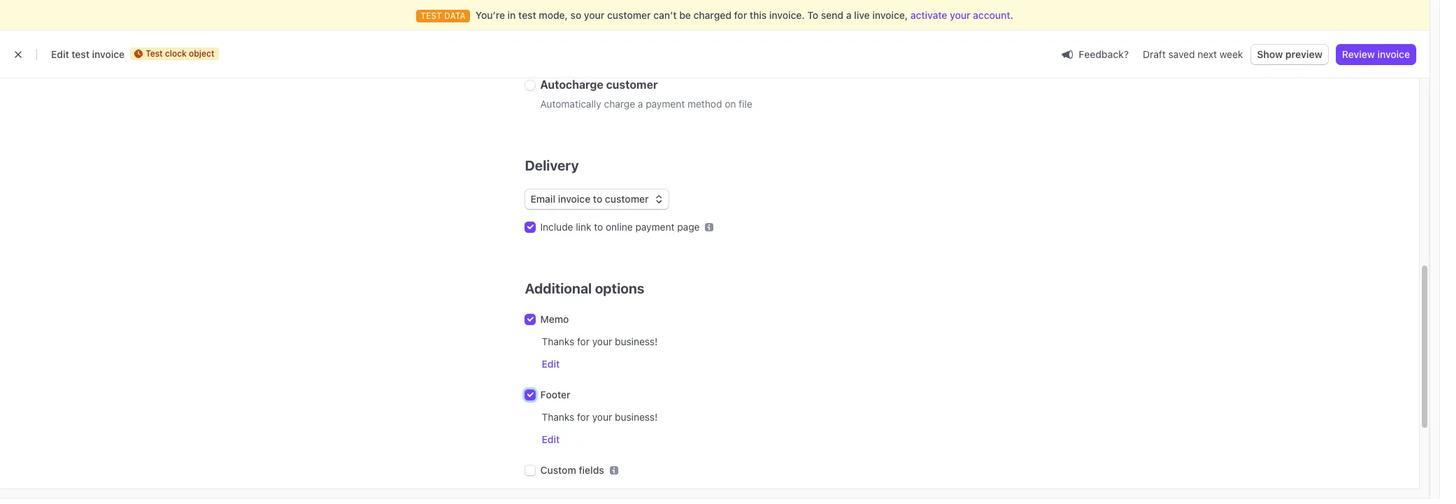 Task type: vqa. For each thing, say whether or not it's contained in the screenshot.
testmode,
no



Task type: describe. For each thing, give the bounding box(es) containing it.
options
[[595, 281, 645, 297]]

thanks for memo
[[542, 336, 575, 348]]

0 vertical spatial customer
[[607, 9, 651, 21]]

your right so
[[584, 9, 605, 21]]

invoice for email invoice to customer
[[558, 193, 591, 205]]

1 vertical spatial test
[[72, 48, 90, 60]]

footer
[[541, 389, 571, 401]]

a inside the autocharge customer automatically charge a payment method on file
[[638, 98, 643, 110]]

1 vertical spatial payment
[[636, 221, 675, 233]]

on
[[725, 98, 737, 110]]

edit test invoice
[[51, 48, 125, 60]]

charged
[[694, 9, 732, 21]]

link
[[576, 221, 592, 233]]

edit for footer
[[542, 434, 560, 446]]

custom fields
[[541, 465, 605, 477]]

to
[[808, 9, 819, 21]]

activate your account link
[[911, 8, 1011, 22]]

week
[[1220, 48, 1244, 60]]

email invoice to customer
[[531, 193, 649, 205]]

autocharge
[[541, 78, 604, 91]]

additional options
[[525, 281, 645, 297]]

additional
[[525, 281, 592, 297]]

thanks for your business! for footer
[[542, 412, 658, 423]]

live
[[855, 9, 870, 21]]

next
[[1198, 48, 1218, 60]]

send
[[821, 9, 844, 21]]

show
[[1258, 48, 1284, 60]]

draft saved next week
[[1144, 48, 1244, 60]]

account
[[974, 9, 1011, 21]]

in
[[508, 9, 516, 21]]

business! for footer
[[615, 412, 658, 423]]

include
[[541, 221, 574, 233]]

email invoice to customer button
[[525, 190, 669, 209]]

test clock object
[[146, 48, 215, 59]]

page
[[678, 221, 700, 233]]

customer inside popup button
[[605, 193, 649, 205]]

you're
[[476, 9, 505, 21]]

to for online
[[594, 221, 603, 233]]

for for footer
[[577, 412, 590, 423]]

feedback?
[[1079, 48, 1130, 60]]

autocharge customer automatically charge a payment method on file
[[541, 78, 753, 110]]

show preview
[[1258, 48, 1323, 60]]

this
[[750, 9, 767, 21]]

include link to online payment page
[[541, 221, 700, 233]]



Task type: locate. For each thing, give the bounding box(es) containing it.
delivery
[[525, 157, 579, 174]]

online
[[606, 221, 633, 233]]

1 vertical spatial business!
[[615, 412, 658, 423]]

to
[[593, 193, 603, 205], [594, 221, 603, 233]]

edit button for memo
[[542, 358, 560, 372]]

1 vertical spatial email
[[531, 193, 556, 205]]

invoice,
[[873, 9, 908, 21]]

1 vertical spatial edit button
[[542, 433, 560, 447]]

invoice
[[92, 48, 125, 60], [1378, 48, 1411, 60], [558, 193, 591, 205]]

feedback? button
[[1057, 44, 1135, 64]]

be
[[680, 9, 691, 21]]

edit for memo
[[542, 358, 560, 370]]

0 horizontal spatial a
[[638, 98, 643, 110]]

invoice inside button
[[1378, 48, 1411, 60]]

1 vertical spatial a
[[638, 98, 643, 110]]

0 vertical spatial edit
[[51, 48, 69, 60]]

0 vertical spatial to
[[593, 193, 603, 205]]

clock
[[165, 48, 187, 59]]

charge
[[604, 98, 636, 110]]

2 vertical spatial for
[[577, 412, 590, 423]]

invoice right review
[[1378, 48, 1411, 60]]

review invoice button
[[1337, 45, 1416, 64]]

0 vertical spatial edit button
[[542, 358, 560, 372]]

for left 'this' at the right top of page
[[735, 9, 748, 21]]

thanks down memo
[[542, 336, 575, 348]]

0 vertical spatial payment
[[646, 98, 685, 110]]

review
[[1343, 48, 1376, 60]]

thanks for your business!
[[542, 336, 658, 348], [542, 412, 658, 423]]

0 vertical spatial a
[[847, 9, 852, 21]]

2 business! from the top
[[615, 412, 658, 423]]

payment inside the autocharge customer automatically charge a payment method on file
[[646, 98, 685, 110]]

activate
[[911, 9, 948, 21]]

you're in test mode, so your customer can't be charged for this invoice. to send a live invoice, activate your account .
[[476, 9, 1014, 21]]

email
[[1412, 138, 1437, 150], [531, 193, 556, 205]]

.
[[1011, 9, 1014, 21]]

svg image
[[655, 195, 663, 204]]

your right activate
[[950, 9, 971, 21]]

test
[[146, 48, 163, 59]]

a right the charge
[[638, 98, 643, 110]]

edit button
[[542, 358, 560, 372], [542, 433, 560, 447]]

can't
[[654, 9, 677, 21]]

invoice for review invoice
[[1378, 48, 1411, 60]]

edit
[[51, 48, 69, 60], [542, 358, 560, 370], [542, 434, 560, 446]]

2 vertical spatial edit
[[542, 434, 560, 446]]

invoice.
[[770, 9, 805, 21]]

0 vertical spatial thanks
[[542, 336, 575, 348]]

2 thanks from the top
[[542, 412, 575, 423]]

1 vertical spatial customer
[[606, 78, 658, 91]]

a
[[847, 9, 852, 21], [638, 98, 643, 110]]

email for email
[[1412, 138, 1437, 150]]

business!
[[615, 336, 658, 348], [615, 412, 658, 423]]

2 edit button from the top
[[542, 433, 560, 447]]

draft
[[1144, 48, 1166, 60]]

0 horizontal spatial invoice
[[92, 48, 125, 60]]

thanks for your business! down footer
[[542, 412, 658, 423]]

thanks for your business! down memo
[[542, 336, 658, 348]]

so
[[571, 9, 582, 21]]

1 vertical spatial thanks for your business!
[[542, 412, 658, 423]]

0 vertical spatial business!
[[615, 336, 658, 348]]

invoice inside popup button
[[558, 193, 591, 205]]

mode,
[[539, 9, 568, 21]]

1 horizontal spatial invoice
[[558, 193, 591, 205]]

0 vertical spatial email
[[1412, 138, 1437, 150]]

thanks
[[542, 336, 575, 348], [542, 412, 575, 423]]

method
[[688, 98, 723, 110]]

to right link on the left top of page
[[594, 221, 603, 233]]

to for customer
[[593, 193, 603, 205]]

file
[[739, 98, 753, 110]]

customer
[[607, 9, 651, 21], [606, 78, 658, 91], [605, 193, 649, 205]]

0 horizontal spatial test
[[72, 48, 90, 60]]

for down additional options
[[577, 336, 590, 348]]

invoice up link on the left top of page
[[558, 193, 591, 205]]

1 vertical spatial thanks
[[542, 412, 575, 423]]

object
[[189, 48, 215, 59]]

business! for memo
[[615, 336, 658, 348]]

0 vertical spatial for
[[735, 9, 748, 21]]

email for email invoice to customer
[[531, 193, 556, 205]]

email inside popup button
[[531, 193, 556, 205]]

1 edit button from the top
[[542, 358, 560, 372]]

thanks for your business! for memo
[[542, 336, 658, 348]]

2 vertical spatial customer
[[605, 193, 649, 205]]

fields
[[579, 465, 605, 477]]

payment down svg image
[[636, 221, 675, 233]]

test
[[519, 9, 537, 21], [72, 48, 90, 60]]

1 vertical spatial to
[[594, 221, 603, 233]]

1 horizontal spatial a
[[847, 9, 852, 21]]

your
[[584, 9, 605, 21], [950, 9, 971, 21], [593, 336, 613, 348], [593, 412, 613, 423]]

for
[[735, 9, 748, 21], [577, 336, 590, 348], [577, 412, 590, 423]]

memo
[[541, 314, 569, 325]]

1 vertical spatial for
[[577, 336, 590, 348]]

1 thanks for your business! from the top
[[542, 336, 658, 348]]

payment
[[646, 98, 685, 110], [636, 221, 675, 233]]

customer inside the autocharge customer automatically charge a payment method on file
[[606, 78, 658, 91]]

payment left method
[[646, 98, 685, 110]]

2 horizontal spatial invoice
[[1378, 48, 1411, 60]]

show preview button
[[1252, 45, 1329, 64]]

for for memo
[[577, 336, 590, 348]]

1 horizontal spatial email
[[1412, 138, 1437, 150]]

thanks down footer
[[542, 412, 575, 423]]

automatically
[[541, 98, 602, 110]]

0 vertical spatial test
[[519, 9, 537, 21]]

2 thanks for your business! from the top
[[542, 412, 658, 423]]

your down options
[[593, 336, 613, 348]]

0 horizontal spatial email
[[531, 193, 556, 205]]

customer left can't
[[607, 9, 651, 21]]

customer up include link to online payment page
[[605, 193, 649, 205]]

a left live
[[847, 9, 852, 21]]

1 thanks from the top
[[542, 336, 575, 348]]

edit button up custom
[[542, 433, 560, 447]]

0 vertical spatial thanks for your business!
[[542, 336, 658, 348]]

edit button up footer
[[542, 358, 560, 372]]

custom
[[541, 465, 577, 477]]

customer up the charge
[[606, 78, 658, 91]]

thanks for footer
[[542, 412, 575, 423]]

saved
[[1169, 48, 1196, 60]]

invoice left test
[[92, 48, 125, 60]]

1 horizontal spatial test
[[519, 9, 537, 21]]

for up fields
[[577, 412, 590, 423]]

1 vertical spatial edit
[[542, 358, 560, 370]]

edit button for footer
[[542, 433, 560, 447]]

to inside "email invoice to customer" popup button
[[593, 193, 603, 205]]

1 business! from the top
[[615, 336, 658, 348]]

preview
[[1286, 48, 1323, 60]]

your up fields
[[593, 412, 613, 423]]

review invoice
[[1343, 48, 1411, 60]]

to up include link to online payment page
[[593, 193, 603, 205]]



